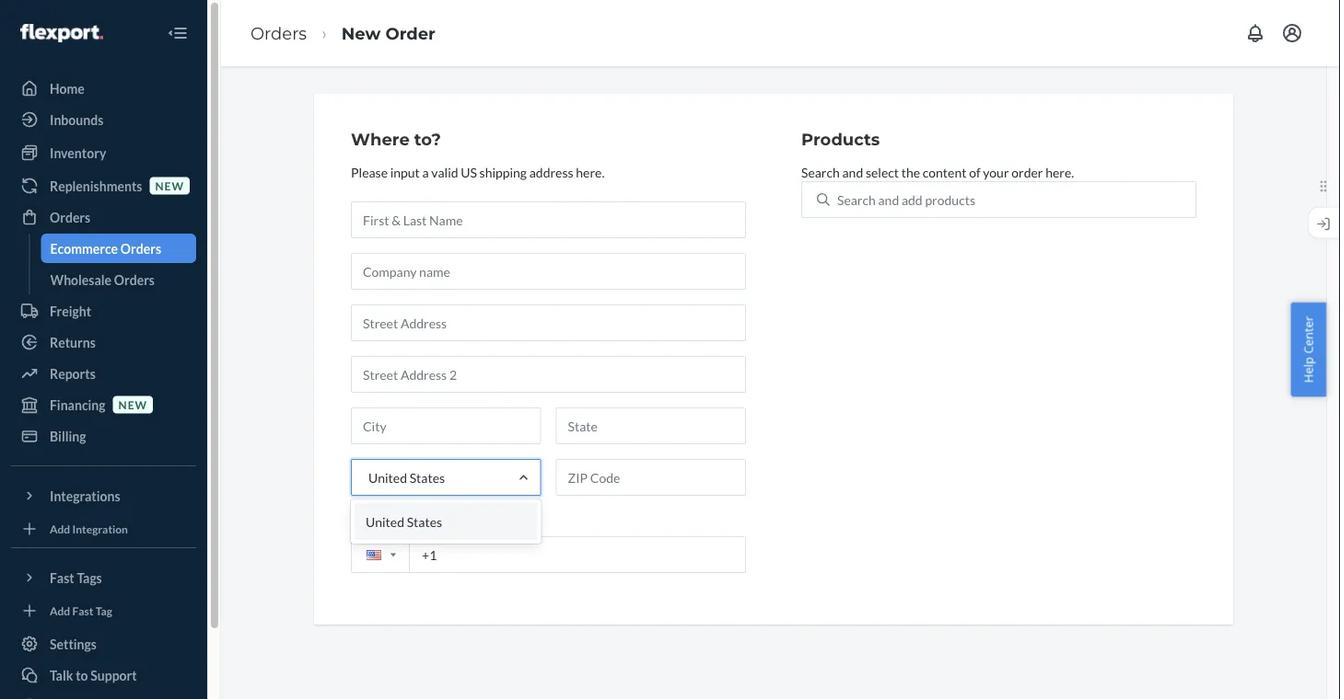 Task type: vqa. For each thing, say whether or not it's contained in the screenshot.
business in Your business name may be used on shipping labels, order tracking pages, and more.
no



Task type: describe. For each thing, give the bounding box(es) containing it.
products
[[925, 192, 975, 207]]

ecommerce orders link
[[41, 234, 196, 263]]

close navigation image
[[167, 22, 189, 44]]

search and add products
[[837, 192, 975, 207]]

center
[[1300, 317, 1316, 354]]

search image
[[817, 193, 830, 206]]

0 horizontal spatial orders link
[[11, 203, 196, 232]]

reports
[[50, 366, 96, 382]]

0 vertical spatial states
[[410, 470, 445, 486]]

a
[[422, 164, 429, 180]]

us
[[461, 164, 477, 180]]

to
[[76, 668, 88, 684]]

Street Address 2 text field
[[351, 356, 746, 393]]

search for search and add products
[[837, 192, 876, 207]]

integrations
[[50, 489, 120, 504]]

and for add
[[878, 192, 899, 207]]

0 vertical spatial united
[[368, 470, 407, 486]]

fast tags
[[50, 571, 102, 586]]

address
[[529, 164, 573, 180]]

Company name text field
[[351, 253, 746, 290]]

open notifications image
[[1244, 22, 1266, 44]]

add integration
[[50, 523, 128, 536]]

add
[[902, 192, 923, 207]]

First & Last Name text field
[[351, 202, 746, 238]]

order
[[385, 23, 436, 43]]

add integration link
[[11, 519, 196, 541]]

integration
[[72, 523, 128, 536]]

returns
[[50, 335, 96, 350]]

2 here. from the left
[[1045, 164, 1074, 180]]

1 vertical spatial united
[[366, 514, 404, 530]]

home
[[50, 81, 85, 96]]

add for add integration
[[50, 523, 70, 536]]

new for financing
[[118, 398, 147, 412]]

flexport logo image
[[20, 24, 103, 42]]

breadcrumbs navigation
[[236, 6, 450, 60]]

billing link
[[11, 422, 196, 451]]

inbounds
[[50, 112, 103, 128]]

talk to support button
[[11, 661, 196, 691]]

open account menu image
[[1281, 22, 1303, 44]]

wholesale
[[50, 272, 112, 288]]

settings link
[[11, 630, 196, 659]]

Street Address text field
[[351, 305, 746, 342]]

tags
[[77, 571, 102, 586]]

please input a valid us shipping address here.
[[351, 164, 605, 180]]

search and select the content of your order here.
[[801, 164, 1074, 180]]

wholesale orders
[[50, 272, 155, 288]]

inbounds link
[[11, 105, 196, 134]]

financing
[[50, 397, 106, 413]]

united states: + 1 image
[[391, 554, 396, 557]]

orders inside breadcrumbs navigation
[[251, 23, 307, 43]]

ecommerce orders
[[50, 241, 161, 256]]



Task type: locate. For each thing, give the bounding box(es) containing it.
1 vertical spatial search
[[837, 192, 876, 207]]

search right search icon
[[837, 192, 876, 207]]

search up search icon
[[801, 164, 840, 180]]

1 vertical spatial united states
[[366, 514, 442, 530]]

add for add fast tag
[[50, 605, 70, 618]]

new
[[155, 179, 184, 192], [118, 398, 147, 412]]

united states up the united states: + 1 image
[[366, 514, 442, 530]]

0 vertical spatial fast
[[50, 571, 74, 586]]

0 horizontal spatial and
[[842, 164, 863, 180]]

billing
[[50, 429, 86, 444]]

fast inside dropdown button
[[50, 571, 74, 586]]

of
[[969, 164, 981, 180]]

orders up the ecommerce
[[50, 210, 90, 225]]

2 add from the top
[[50, 605, 70, 618]]

orders inside wholesale orders "link"
[[114, 272, 155, 288]]

add left integration
[[50, 523, 70, 536]]

and for select
[[842, 164, 863, 180]]

new order link
[[342, 23, 436, 43]]

new right replenishments
[[155, 179, 184, 192]]

ecommerce
[[50, 241, 118, 256]]

orders link left new
[[251, 23, 307, 43]]

and
[[842, 164, 863, 180], [878, 192, 899, 207]]

1 vertical spatial states
[[407, 514, 442, 530]]

orders left new
[[251, 23, 307, 43]]

0 vertical spatial new
[[155, 179, 184, 192]]

united states down 'city' text box in the bottom of the page
[[368, 470, 445, 486]]

where to?
[[351, 129, 441, 150]]

inventory
[[50, 145, 106, 161]]

1 add from the top
[[50, 523, 70, 536]]

add
[[50, 523, 70, 536], [50, 605, 70, 618]]

1 here. from the left
[[576, 164, 605, 180]]

1 horizontal spatial here.
[[1045, 164, 1074, 180]]

orders link
[[251, 23, 307, 43], [11, 203, 196, 232]]

inventory link
[[11, 138, 196, 168]]

0 vertical spatial search
[[801, 164, 840, 180]]

help
[[1300, 357, 1316, 383]]

wholesale orders link
[[41, 265, 196, 295]]

0 vertical spatial united states
[[368, 470, 445, 486]]

search for search and select the content of your order here.
[[801, 164, 840, 180]]

here.
[[576, 164, 605, 180], [1045, 164, 1074, 180]]

State text field
[[556, 408, 746, 445]]

fast left tags on the left of page
[[50, 571, 74, 586]]

0 vertical spatial and
[[842, 164, 863, 180]]

states
[[410, 470, 445, 486], [407, 514, 442, 530]]

0 horizontal spatial new
[[118, 398, 147, 412]]

and left select
[[842, 164, 863, 180]]

add fast tag link
[[11, 600, 196, 623]]

1 vertical spatial add
[[50, 605, 70, 618]]

add up settings
[[50, 605, 70, 618]]

united states
[[368, 470, 445, 486], [366, 514, 442, 530]]

1 vertical spatial and
[[878, 192, 899, 207]]

1 vertical spatial new
[[118, 398, 147, 412]]

fast left tag
[[72, 605, 93, 618]]

united up the united states: + 1 image
[[366, 514, 404, 530]]

content
[[923, 164, 967, 180]]

1 vertical spatial orders link
[[11, 203, 196, 232]]

your
[[983, 164, 1009, 180]]

1 horizontal spatial and
[[878, 192, 899, 207]]

orders up wholesale orders "link" on the top left of the page
[[120, 241, 161, 256]]

talk
[[50, 668, 73, 684]]

City text field
[[351, 408, 541, 445]]

tag
[[96, 605, 112, 618]]

help center button
[[1291, 303, 1326, 397]]

freight link
[[11, 297, 196, 326]]

shipping
[[479, 164, 527, 180]]

please
[[351, 164, 388, 180]]

add fast tag
[[50, 605, 112, 618]]

the
[[901, 164, 920, 180]]

returns link
[[11, 328, 196, 357]]

order
[[1011, 164, 1043, 180]]

orders down ecommerce orders link
[[114, 272, 155, 288]]

1 horizontal spatial orders link
[[251, 23, 307, 43]]

products
[[801, 129, 880, 150]]

0 vertical spatial add
[[50, 523, 70, 536]]

where
[[351, 129, 410, 150]]

integrations button
[[11, 482, 196, 511]]

input
[[390, 164, 420, 180]]

new order
[[342, 23, 436, 43]]

orders link up the ecommerce orders
[[11, 203, 196, 232]]

fast
[[50, 571, 74, 586], [72, 605, 93, 618]]

1 (702) 123-4567 telephone field
[[351, 537, 746, 574]]

new
[[342, 23, 381, 43]]

freight
[[50, 303, 91, 319]]

select
[[866, 164, 899, 180]]

replenishments
[[50, 178, 142, 194]]

talk to support
[[50, 668, 137, 684]]

united
[[368, 470, 407, 486], [366, 514, 404, 530]]

new down reports link
[[118, 398, 147, 412]]

ZIP Code text field
[[556, 459, 746, 496]]

home link
[[11, 74, 196, 103]]

reports link
[[11, 359, 196, 389]]

support
[[90, 668, 137, 684]]

search
[[801, 164, 840, 180], [837, 192, 876, 207]]

to?
[[414, 129, 441, 150]]

0 horizontal spatial here.
[[576, 164, 605, 180]]

orders inside ecommerce orders link
[[120, 241, 161, 256]]

here. right "address"
[[576, 164, 605, 180]]

valid
[[431, 164, 458, 180]]

1 horizontal spatial new
[[155, 179, 184, 192]]

fast tags button
[[11, 564, 196, 593]]

united down 'city' text box in the bottom of the page
[[368, 470, 407, 486]]

orders
[[251, 23, 307, 43], [50, 210, 90, 225], [120, 241, 161, 256], [114, 272, 155, 288]]

here. right order at the top
[[1045, 164, 1074, 180]]

help center
[[1300, 317, 1316, 383]]

orders link inside breadcrumbs navigation
[[251, 23, 307, 43]]

0 vertical spatial orders link
[[251, 23, 307, 43]]

and left the add
[[878, 192, 899, 207]]

new for replenishments
[[155, 179, 184, 192]]

1 vertical spatial fast
[[72, 605, 93, 618]]

settings
[[50, 637, 97, 653]]



